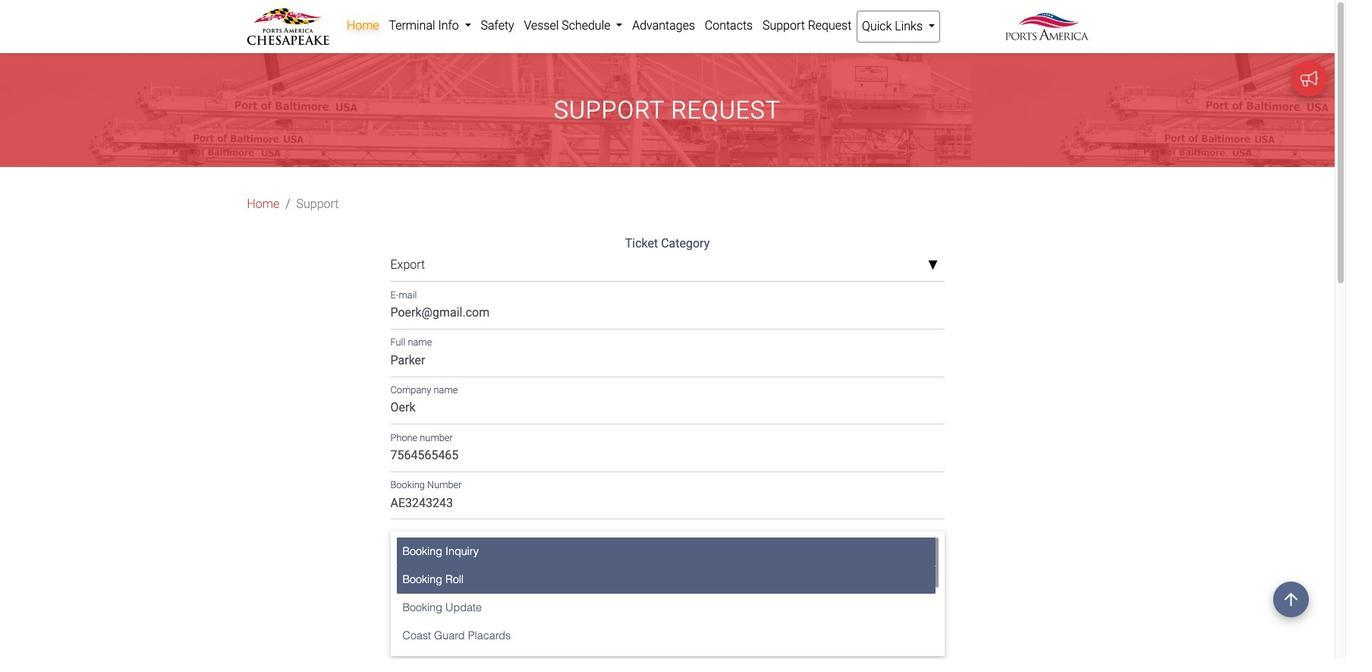 Task type: locate. For each thing, give the bounding box(es) containing it.
Full name text field
[[391, 348, 945, 377]]

number
[[427, 479, 462, 491]]

schedule
[[562, 18, 611, 33]]

1 horizontal spatial home link
[[342, 11, 384, 41]]

full name
[[391, 337, 432, 348]]

name right the company
[[434, 384, 458, 396]]

home inside home link
[[347, 18, 379, 33]]

terminal info link
[[384, 11, 476, 41]]

booking left number
[[391, 479, 425, 491]]

1 horizontal spatial support
[[554, 96, 665, 125]]

mail
[[399, 289, 417, 301]]

advantages link
[[628, 11, 700, 41]]

name right 'full'
[[408, 337, 432, 348]]

2 vertical spatial support
[[297, 197, 339, 211]]

0 vertical spatial name
[[408, 337, 432, 348]]

0 horizontal spatial home
[[247, 197, 280, 211]]

support request
[[763, 18, 852, 33], [554, 96, 781, 125]]

booking for booking update
[[403, 602, 443, 614]]

booking left roll
[[403, 574, 443, 586]]

1 horizontal spatial name
[[434, 384, 458, 396]]

name for company name
[[434, 384, 458, 396]]

go to top image
[[1274, 582, 1310, 617]]

2 horizontal spatial support
[[763, 18, 805, 33]]

option
[[460, 620, 494, 634]]

quick links link
[[857, 11, 941, 43]]

guard
[[434, 630, 465, 642]]

request
[[808, 18, 852, 33], [672, 96, 781, 125]]

inquiry
[[446, 545, 479, 558]]

choose your option
[[391, 620, 494, 634]]

your
[[434, 620, 457, 634]]

booking up 'arr'
[[403, 545, 443, 558]]

0 horizontal spatial request
[[672, 96, 781, 125]]

booking
[[391, 479, 425, 491], [403, 545, 443, 558], [403, 574, 443, 586], [403, 602, 443, 614]]

0 vertical spatial request
[[808, 18, 852, 33]]

booking for booking number
[[391, 479, 425, 491]]

0 horizontal spatial name
[[408, 337, 432, 348]]

home
[[347, 18, 379, 33], [247, 197, 280, 211]]

booking roll
[[403, 574, 464, 586]]

safety
[[481, 18, 515, 33]]

advantages
[[633, 18, 695, 33]]

name
[[408, 337, 432, 348], [434, 384, 458, 396]]

number
[[420, 432, 453, 443]]

(optional)
[[680, 539, 732, 554]]

update
[[446, 602, 482, 614]]

home link
[[342, 11, 384, 41], [247, 195, 280, 214]]

0 vertical spatial support request
[[763, 18, 852, 33]]

contacts
[[705, 18, 753, 33]]

1 vertical spatial support
[[554, 96, 665, 125]]

1 vertical spatial name
[[434, 384, 458, 396]]

0 vertical spatial support
[[763, 18, 805, 33]]

booking up the choose
[[403, 602, 443, 614]]

booking number
[[391, 479, 462, 491]]

company
[[391, 384, 432, 396]]

1 vertical spatial home link
[[247, 195, 280, 214]]

0 horizontal spatial home link
[[247, 195, 280, 214]]

support
[[763, 18, 805, 33], [554, 96, 665, 125], [297, 197, 339, 211]]

1 vertical spatial home
[[247, 197, 280, 211]]

name for full name
[[408, 337, 432, 348]]

0 horizontal spatial support
[[297, 197, 339, 211]]

quick
[[863, 19, 892, 33]]

1 horizontal spatial home
[[347, 18, 379, 33]]

booking update
[[403, 602, 482, 614]]

contacts link
[[700, 11, 758, 41]]

0 vertical spatial home
[[347, 18, 379, 33]]



Task type: describe. For each thing, give the bounding box(es) containing it.
full
[[391, 337, 406, 348]]

coast
[[403, 630, 431, 642]]

quick links
[[863, 19, 926, 33]]

vessel
[[524, 18, 559, 33]]

roll
[[446, 574, 464, 586]]

ocean
[[603, 539, 638, 554]]

ticket category
[[625, 236, 710, 251]]

▼
[[928, 260, 939, 272]]

E-mail email field
[[391, 300, 945, 330]]

terminal info
[[389, 18, 462, 33]]

Company name text field
[[391, 395, 945, 425]]

e-
[[391, 289, 399, 301]]

placards
[[468, 630, 511, 642]]

terminal
[[389, 18, 435, 33]]

0 vertical spatial home link
[[342, 11, 384, 41]]

ticket
[[625, 236, 658, 251]]

home for the topmost home link
[[347, 18, 379, 33]]

phone
[[391, 432, 418, 443]]

company name
[[391, 384, 458, 396]]

booking for booking inquiry
[[403, 545, 443, 558]]

info
[[438, 18, 459, 33]]

support request link
[[758, 11, 857, 41]]

Booking Number text field
[[391, 490, 945, 520]]

choose
[[391, 620, 431, 634]]

vessel schedule
[[524, 18, 614, 33]]

links
[[895, 19, 923, 33]]

1 vertical spatial request
[[672, 96, 781, 125]]

coast guard placards
[[403, 630, 511, 642]]

vessel schedule link
[[519, 11, 628, 41]]

e-mail
[[391, 289, 417, 301]]

home for bottom home link
[[247, 197, 280, 211]]

Phone number text field
[[391, 443, 945, 472]]

arr
[[391, 561, 414, 575]]

ocean carrier (optional) arr
[[391, 539, 732, 575]]

booking inquiry
[[403, 545, 479, 558]]

export
[[391, 258, 425, 272]]

category
[[661, 236, 710, 251]]

carrier
[[641, 539, 677, 554]]

safety link
[[476, 11, 519, 41]]

1 vertical spatial support request
[[554, 96, 781, 125]]

booking for booking roll
[[403, 574, 443, 586]]

phone number
[[391, 432, 453, 443]]

1 horizontal spatial request
[[808, 18, 852, 33]]



Task type: vqa. For each thing, say whether or not it's contained in the screenshot.
middle at
no



